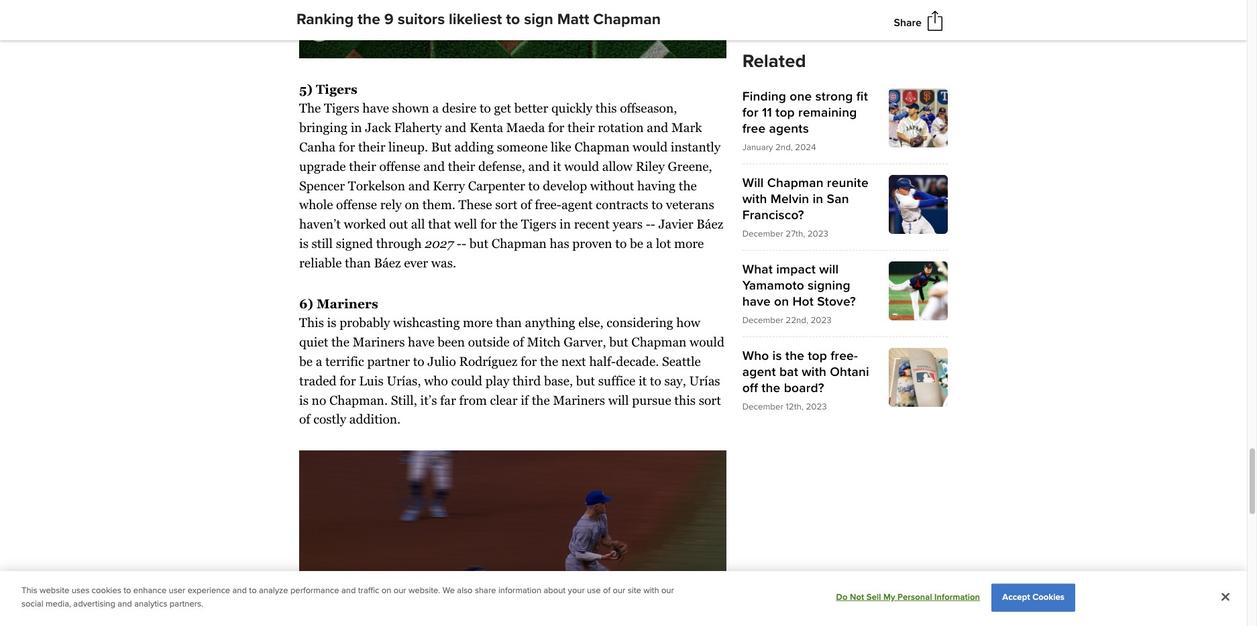 Task type: vqa. For each thing, say whether or not it's contained in the screenshot.
right be
yes



Task type: describe. For each thing, give the bounding box(es) containing it.
still,
[[391, 393, 417, 408]]

free
[[743, 121, 766, 137]]

their down adding
[[448, 159, 476, 174]]

1 our from the left
[[394, 586, 407, 597]]

my
[[884, 593, 896, 603]]

on inside this website uses cookies to enhance user experience and to analyze performance and traffic on our website. we also share information about your use of our site with our social media, advertising and analytics partners.
[[382, 586, 392, 597]]

information
[[499, 586, 542, 597]]

outside
[[468, 335, 510, 350]]

sort inside 6) mariners this is probably wishcasting more than anything else, considering how quiet the mariners have been outside of mitch garver, but chapman would be a terrific partner to julio rodríguez for the next half-decade. seattle traded for luis urías, who could play third base, but suffice it to say, urías is no chapman. still, it's far from clear if the mariners will pursue this sort of costly addition.
[[699, 393, 721, 408]]

contracts
[[596, 198, 649, 212]]

ever
[[404, 256, 428, 270]]

for up like
[[548, 120, 565, 135]]

costly
[[314, 412, 346, 427]]

partner
[[367, 354, 410, 369]]

also
[[457, 586, 473, 597]]

whole
[[299, 198, 333, 212]]

and down 'cookies'
[[118, 599, 132, 610]]

2 vertical spatial but
[[576, 374, 596, 388]]

have inside what impact will yamamoto signing have on hot stove? december 22nd, 2023
[[743, 294, 771, 310]]

javier
[[659, 217, 694, 232]]

a inside -- but chapman has proven to be a lot more reliable than báez ever was.
[[647, 236, 653, 251]]

quiet
[[299, 335, 328, 350]]

no
[[312, 393, 326, 408]]

- down well
[[462, 236, 467, 251]]

flaherty
[[394, 120, 442, 135]]

without
[[591, 178, 635, 193]]

melvin
[[771, 191, 810, 207]]

mlb media player group containing soto introduced by the yankees
[[299, 0, 727, 58]]

to down having
[[652, 198, 663, 212]]

is left no
[[299, 393, 309, 408]]

a inside 5) tigers the tigers have shown a desire to get better quickly this offseason, bringing in jack flaherty and kenta maeda for their rotation and mark canha for their lineup. but adding someone like chapman would instantly upgrade their offense and their defense, and it would allow riley greene, spencer torkelson and kerry carpenter to develop without having the whole offense rely on them. these sort of free-agent contracts to veterans haven't worked out all that well for the tigers in recent years -- javier báez is still signed through
[[433, 101, 439, 116]]

reliable
[[299, 256, 342, 270]]

signed
[[336, 236, 373, 251]]

- right 2027
[[457, 236, 462, 251]]

say,
[[665, 374, 687, 388]]

have inside 6) mariners this is probably wishcasting more than anything else, considering how quiet the mariners have been outside of mitch garver, but chapman would be a terrific partner to julio rodríguez for the next half-decade. seattle traded for luis urías, who could play third base, but suffice it to say, urías is no chapman. still, it's far from clear if the mariners will pursue this sort of costly addition.
[[408, 335, 435, 350]]

báez inside -- but chapman has proven to be a lot more reliable than báez ever was.
[[374, 256, 401, 270]]

play
[[486, 374, 510, 388]]

clear
[[490, 393, 518, 408]]

the
[[299, 101, 321, 116]]

2 our from the left
[[613, 586, 626, 597]]

agents
[[770, 121, 809, 137]]

december inside will chapman reunite with melvin in san francisco? december 27th, 2023
[[743, 229, 784, 240]]

to right 'cookies'
[[124, 586, 131, 597]]

soto
[[340, 25, 365, 39]]

haven't
[[299, 217, 341, 232]]

than inside -- but chapman has proven to be a lot more reliable than báez ever was.
[[345, 256, 371, 270]]

it inside 5) tigers the tigers have shown a desire to get better quickly this offseason, bringing in jack flaherty and kenta maeda for their rotation and mark canha for their lineup. but adding someone like chapman would instantly upgrade their offense and their defense, and it would allow riley greene, spencer torkelson and kerry carpenter to develop without having the whole offense rely on them. these sort of free-agent contracts to veterans haven't worked out all that well for the tigers in recent years -- javier báez is still signed through
[[553, 159, 562, 174]]

and left traffic
[[342, 586, 356, 597]]

12,
[[359, 13, 373, 23]]

- right years
[[646, 217, 651, 232]]

to left the analyze at the bottom of page
[[249, 586, 257, 597]]

9
[[385, 10, 394, 29]]

analytics
[[134, 599, 167, 610]]

sort inside 5) tigers the tigers have shown a desire to get better quickly this offseason, bringing in jack flaherty and kenta maeda for their rotation and mark canha for their lineup. but adding someone like chapman would instantly upgrade their offense and their defense, and it would allow riley greene, spencer torkelson and kerry carpenter to develop without having the whole offense rely on them. these sort of free-agent contracts to veterans haven't worked out all that well for the tigers in recent years -- javier báez is still signed through
[[495, 198, 518, 212]]

to left "julio"
[[413, 354, 425, 369]]

else,
[[579, 316, 604, 330]]

0 vertical spatial tigers
[[316, 82, 358, 96]]

ohtani
[[831, 364, 870, 381]]

and down desire
[[445, 120, 467, 135]]

mitch
[[527, 335, 561, 350]]

this inside 6) mariners this is probably wishcasting more than anything else, considering how quiet the mariners have been outside of mitch garver, but chapman would be a terrific partner to julio rodríguez for the next half-decade. seattle traded for luis urías, who could play third base, but suffice it to say, urías is no chapman. still, it's far from clear if the mariners will pursue this sort of costly addition.
[[675, 393, 696, 408]]

and down someone
[[529, 159, 550, 174]]

experience
[[188, 586, 230, 597]]

soto introduced by the yankees image
[[299, 0, 727, 58]]

offseason,
[[620, 101, 678, 116]]

the right off
[[762, 381, 781, 397]]

top inside who is the top free- agent bat with ohtani off the board? december 12th, 2023
[[808, 348, 828, 364]]

who
[[424, 374, 448, 388]]

be inside 6) mariners this is probably wishcasting more than anything else, considering how quiet the mariners have been outside of mitch garver, but chapman would be a terrific partner to julio rodríguez for the next half-decade. seattle traded for luis urías, who could play third base, but suffice it to say, urías is no chapman. still, it's far from clear if the mariners will pursue this sort of costly addition.
[[299, 354, 313, 369]]

considering
[[607, 316, 674, 330]]

like
[[551, 140, 572, 154]]

to left 'sign'
[[506, 10, 520, 29]]

what impact will yamamoto signing have on hot stove? element
[[743, 262, 949, 326]]

what impact will yamamoto signing have on hot stove? december 22nd, 2023
[[743, 262, 857, 326]]

canha
[[299, 140, 336, 154]]

for down terrific
[[340, 374, 356, 388]]

free- inside 5) tigers the tigers have shown a desire to get better quickly this offseason, bringing in jack flaherty and kenta maeda for their rotation and mark canha for their lineup. but adding someone like chapman would instantly upgrade their offense and their defense, and it would allow riley greene, spencer torkelson and kerry carpenter to develop without having the whole offense rely on them. these sort of free-agent contracts to veterans haven't worked out all that well for the tigers in recent years -- javier báez is still signed through
[[535, 198, 562, 212]]

their down jack on the left top of page
[[358, 140, 386, 154]]

to left get
[[480, 101, 491, 116]]

finding
[[743, 89, 787, 105]]

·
[[399, 13, 402, 23]]

sell
[[867, 593, 882, 603]]

media,
[[46, 599, 71, 610]]

the right if on the left bottom
[[532, 393, 550, 408]]

to left develop
[[529, 178, 540, 193]]

22nd,
[[786, 315, 809, 326]]

free- inside who is the top free- agent bat with ohtani off the board? december 12th, 2023
[[831, 348, 859, 364]]

francisco?
[[743, 207, 805, 224]]

could
[[451, 374, 483, 388]]

accept
[[1003, 593, 1031, 603]]

carpenter
[[468, 178, 526, 193]]

to inside -- but chapman has proven to be a lot more reliable than báez ever was.
[[616, 236, 627, 251]]

these
[[459, 198, 492, 212]]

dec 12, 2023 · 8:18 soto introduced by the yankees
[[340, 13, 510, 39]]

finding one strong fit for 11 top remaining free agents january 2nd, 2024
[[743, 89, 869, 153]]

on inside 5) tigers the tigers have shown a desire to get better quickly this offseason, bringing in jack flaherty and kenta maeda for their rotation and mark canha for their lineup. but adding someone like chapman would instantly upgrade their offense and their defense, and it would allow riley greene, spencer torkelson and kerry carpenter to develop without having the whole offense rely on them. these sort of free-agent contracts to veterans haven't worked out all that well for the tigers in recent years -- javier báez is still signed through
[[405, 198, 420, 212]]

ranking the 9 suitors likeliest to sign matt chapman
[[297, 10, 661, 29]]

website.
[[409, 586, 441, 597]]

by
[[428, 25, 440, 39]]

will chapman reunite with melvin in san francisco? element
[[743, 175, 949, 240]]

for inside finding one strong fit for 11 top remaining free agents january 2nd, 2024
[[743, 105, 759, 121]]

and down the but
[[424, 159, 445, 174]]

lot
[[656, 236, 672, 251]]

this inside 6) mariners this is probably wishcasting more than anything else, considering how quiet the mariners have been outside of mitch garver, but chapman would be a terrific partner to julio rodríguez for the next half-decade. seattle traded for luis urías, who could play third base, but suffice it to say, urías is no chapman. still, it's far from clear if the mariners will pursue this sort of costly addition.
[[299, 316, 324, 330]]

more inside 6) mariners this is probably wishcasting more than anything else, considering how quiet the mariners have been outside of mitch garver, but chapman would be a terrific partner to julio rodríguez for the next half-decade. seattle traded for luis urías, who could play third base, but suffice it to say, urías is no chapman. still, it's far from clear if the mariners will pursue this sort of costly addition.
[[463, 316, 493, 330]]

was.
[[431, 256, 457, 270]]

san
[[827, 191, 850, 207]]

the up -- but chapman has proven to be a lot more reliable than báez ever was.
[[500, 217, 518, 232]]

1 vertical spatial but
[[610, 335, 629, 350]]

stove?
[[818, 294, 857, 310]]

base,
[[544, 374, 573, 388]]

1 vertical spatial mariners
[[353, 335, 405, 350]]

yankees
[[464, 25, 510, 39]]

worked
[[344, 217, 386, 232]]

how
[[677, 316, 701, 330]]

veterans
[[666, 198, 715, 212]]

than inside 6) mariners this is probably wishcasting more than anything else, considering how quiet the mariners have been outside of mitch garver, but chapman would be a terrific partner to julio rodríguez for the next half-decade. seattle traded for luis urías, who could play third base, but suffice it to say, urías is no chapman. still, it's far from clear if the mariners will pursue this sort of costly addition.
[[496, 316, 522, 330]]

having
[[638, 178, 676, 193]]

who is the top free-agent bat with ohtani off the board? element
[[743, 348, 949, 413]]

the left 9
[[358, 10, 381, 29]]

2 vertical spatial mariners
[[553, 393, 606, 408]]

for right well
[[481, 217, 497, 232]]

seattle
[[663, 354, 701, 369]]

will inside what impact will yamamoto signing have on hot stove? december 22nd, 2023
[[820, 262, 839, 278]]

0 vertical spatial mariners
[[317, 296, 378, 311]]

2 vertical spatial tigers
[[521, 217, 557, 232]]

but inside -- but chapman has proven to be a lot more reliable than báez ever was.
[[470, 236, 489, 251]]

bringing
[[299, 120, 348, 135]]

well
[[454, 217, 477, 232]]

third
[[513, 374, 541, 388]]

january
[[743, 142, 774, 153]]

agent inside 5) tigers the tigers have shown a desire to get better quickly this offseason, bringing in jack flaherty and kenta maeda for their rotation and mark canha for their lineup. but adding someone like chapman would instantly upgrade their offense and their defense, and it would allow riley greene, spencer torkelson and kerry carpenter to develop without having the whole offense rely on them. these sort of free-agent contracts to veterans haven't worked out all that well for the tigers in recent years -- javier báez is still signed through
[[562, 198, 593, 212]]



Task type: locate. For each thing, give the bounding box(es) containing it.
1 horizontal spatial in
[[560, 217, 571, 232]]

in inside will chapman reunite with melvin in san francisco? december 27th, 2023
[[813, 191, 824, 207]]

0 horizontal spatial more
[[463, 316, 493, 330]]

on left hot
[[775, 294, 790, 310]]

2 horizontal spatial but
[[610, 335, 629, 350]]

1 horizontal spatial a
[[433, 101, 439, 116]]

1 horizontal spatial have
[[408, 335, 435, 350]]

on inside what impact will yamamoto signing have on hot stove? december 22nd, 2023
[[775, 294, 790, 310]]

suffice
[[599, 374, 636, 388]]

0 vertical spatial this
[[596, 101, 617, 116]]

1 horizontal spatial with
[[743, 191, 768, 207]]

2 horizontal spatial in
[[813, 191, 824, 207]]

1 vertical spatial mlb media player group
[[299, 451, 727, 627]]

chapman down 2024
[[768, 175, 824, 191]]

tigers right 5)
[[316, 82, 358, 96]]

1 vertical spatial báez
[[374, 256, 401, 270]]

tigers up bringing
[[324, 101, 360, 116]]

yamamoto
[[743, 278, 805, 294]]

have down wishcasting on the left bottom of page
[[408, 335, 435, 350]]

0 horizontal spatial this
[[596, 101, 617, 116]]

will inside 6) mariners this is probably wishcasting more than anything else, considering how quiet the mariners have been outside of mitch garver, but chapman would be a terrific partner to julio rodríguez for the next half-decade. seattle traded for luis urías, who could play third base, but suffice it to say, urías is no chapman. still, it's far from clear if the mariners will pursue this sort of costly addition.
[[609, 393, 629, 408]]

1 horizontal spatial our
[[613, 586, 626, 597]]

1 vertical spatial will
[[609, 393, 629, 408]]

rodríguez
[[459, 354, 518, 369]]

it down decade.
[[639, 374, 647, 388]]

1 horizontal spatial will
[[820, 262, 839, 278]]

in left jack on the left top of page
[[351, 120, 362, 135]]

chapman, vlad jr. get the out image
[[299, 451, 727, 627]]

this up quiet
[[299, 316, 324, 330]]

2 vertical spatial have
[[408, 335, 435, 350]]

2 vertical spatial december
[[743, 402, 784, 413]]

of inside this website uses cookies to enhance user experience and to analyze performance and traffic on our website. we also share information about your use of our site with our social media, advertising and analytics partners.
[[603, 586, 611, 597]]

1 vertical spatial a
[[647, 236, 653, 251]]

a inside 6) mariners this is probably wishcasting more than anything else, considering how quiet the mariners have been outside of mitch garver, but chapman would be a terrific partner to julio rodríguez for the next half-decade. seattle traded for luis urías, who could play third base, but suffice it to say, urías is no chapman. still, it's far from clear if the mariners will pursue this sort of costly addition.
[[316, 354, 322, 369]]

for right canha
[[339, 140, 355, 154]]

website
[[40, 586, 69, 597]]

with
[[743, 191, 768, 207], [802, 364, 827, 381], [644, 586, 660, 597]]

defense,
[[479, 159, 526, 174]]

the
[[358, 10, 381, 29], [444, 25, 461, 39], [679, 178, 697, 193], [500, 217, 518, 232], [332, 335, 350, 350], [786, 348, 805, 364], [540, 354, 559, 369], [762, 381, 781, 397], [532, 393, 550, 408]]

december left 22nd,
[[743, 315, 784, 326]]

cookies
[[92, 586, 121, 597]]

would down how
[[690, 335, 725, 350]]

chapman inside 6) mariners this is probably wishcasting more than anything else, considering how quiet the mariners have been outside of mitch garver, but chapman would be a terrific partner to julio rodríguez for the next half-decade. seattle traded for luis urías, who could play third base, but suffice it to say, urías is no chapman. still, it's far from clear if the mariners will pursue this sort of costly addition.
[[632, 335, 687, 350]]

is right who
[[773, 348, 783, 364]]

0 horizontal spatial a
[[316, 354, 322, 369]]

and up the them.
[[409, 178, 430, 193]]

1 vertical spatial sort
[[699, 393, 721, 408]]

julio
[[428, 354, 456, 369]]

2 vertical spatial in
[[560, 217, 571, 232]]

1 horizontal spatial be
[[630, 236, 644, 251]]

their up torkelson
[[349, 159, 376, 174]]

recent
[[574, 217, 610, 232]]

strong
[[816, 89, 854, 105]]

mariners
[[317, 296, 378, 311], [353, 335, 405, 350], [553, 393, 606, 408]]

1 vertical spatial offense
[[336, 198, 377, 212]]

if
[[521, 393, 529, 408]]

0 vertical spatial báez
[[697, 217, 724, 232]]

top right 11
[[776, 105, 795, 121]]

offense up 'worked'
[[336, 198, 377, 212]]

0 horizontal spatial have
[[363, 101, 389, 116]]

advertising
[[73, 599, 115, 610]]

december inside what impact will yamamoto signing have on hot stove? december 22nd, 2023
[[743, 315, 784, 326]]

free-
[[535, 198, 562, 212], [831, 348, 859, 364]]

free- down the stove?
[[831, 348, 859, 364]]

the up board?
[[786, 348, 805, 364]]

the right by
[[444, 25, 461, 39]]

2023 right 12th,
[[806, 402, 827, 413]]

chapman right matt
[[594, 10, 661, 29]]

0 vertical spatial have
[[363, 101, 389, 116]]

has
[[550, 236, 570, 251]]

their down quickly
[[568, 120, 595, 135]]

have down what
[[743, 294, 771, 310]]

hot
[[793, 294, 814, 310]]

2023 right the 27th, in the right of the page
[[808, 229, 829, 240]]

this up the rotation
[[596, 101, 617, 116]]

- left javier
[[651, 217, 656, 232]]

0 horizontal spatial agent
[[562, 198, 593, 212]]

offense down lineup.
[[380, 159, 421, 174]]

anything
[[525, 316, 576, 330]]

and right the experience
[[233, 586, 247, 597]]

1 vertical spatial this
[[675, 393, 696, 408]]

finding one strong fit for 11 top remaining free agents element
[[743, 89, 949, 153]]

0 vertical spatial but
[[470, 236, 489, 251]]

to down years
[[616, 236, 627, 251]]

0 horizontal spatial be
[[299, 354, 313, 369]]

báez inside 5) tigers the tigers have shown a desire to get better quickly this offseason, bringing in jack flaherty and kenta maeda for their rotation and mark canha for their lineup. but adding someone like chapman would instantly upgrade their offense and their defense, and it would allow riley greene, spencer torkelson and kerry carpenter to develop without having the whole offense rely on them. these sort of free-agent contracts to veterans haven't worked out all that well for the tigers in recent years -- javier báez is still signed through
[[697, 217, 724, 232]]

1 horizontal spatial on
[[405, 198, 420, 212]]

this down say, at the right bottom
[[675, 393, 696, 408]]

uses
[[72, 586, 89, 597]]

2 horizontal spatial would
[[690, 335, 725, 350]]

this inside 5) tigers the tigers have shown a desire to get better quickly this offseason, bringing in jack flaherty and kenta maeda for their rotation and mark canha for their lineup. but adding someone like chapman would instantly upgrade their offense and their defense, and it would allow riley greene, spencer torkelson and kerry carpenter to develop without having the whole offense rely on them. these sort of free-agent contracts to veterans haven't worked out all that well for the tigers in recent years -- javier báez is still signed through
[[596, 101, 617, 116]]

3 december from the top
[[743, 402, 784, 413]]

the down "mitch"
[[540, 354, 559, 369]]

2023 left ·
[[375, 13, 396, 23]]

this up social
[[21, 586, 37, 597]]

be inside -- but chapman has proven to be a lot more reliable than báez ever was.
[[630, 236, 644, 251]]

1 horizontal spatial than
[[496, 316, 522, 330]]

kenta
[[470, 120, 504, 135]]

2 horizontal spatial on
[[775, 294, 790, 310]]

probably
[[340, 316, 390, 330]]

years
[[613, 217, 643, 232]]

agent inside who is the top free- agent bat with ohtani off the board? december 12th, 2023
[[743, 364, 777, 381]]

likeliest
[[449, 10, 502, 29]]

1 vertical spatial tigers
[[324, 101, 360, 116]]

0 vertical spatial with
[[743, 191, 768, 207]]

agent left bat
[[743, 364, 777, 381]]

0 horizontal spatial this
[[21, 586, 37, 597]]

1 vertical spatial would
[[565, 159, 600, 174]]

0 vertical spatial a
[[433, 101, 439, 116]]

0 horizontal spatial top
[[776, 105, 795, 121]]

0 vertical spatial this
[[299, 316, 324, 330]]

0 vertical spatial on
[[405, 198, 420, 212]]

december inside who is the top free- agent bat with ohtani off the board? december 12th, 2023
[[743, 402, 784, 413]]

2 vertical spatial on
[[382, 586, 392, 597]]

2 vertical spatial a
[[316, 354, 322, 369]]

spencer
[[299, 178, 345, 193]]

urías
[[690, 374, 721, 388]]

desire
[[442, 101, 477, 116]]

is
[[299, 236, 309, 251], [327, 316, 337, 330], [773, 348, 783, 364], [299, 393, 309, 408]]

0 horizontal spatial will
[[609, 393, 629, 408]]

in
[[351, 120, 362, 135], [813, 191, 824, 207], [560, 217, 571, 232]]

2 horizontal spatial have
[[743, 294, 771, 310]]

develop
[[543, 178, 587, 193]]

0 horizontal spatial sort
[[495, 198, 518, 212]]

0 vertical spatial would
[[633, 140, 668, 154]]

board?
[[784, 381, 825, 397]]

the inside dec 12, 2023 · 8:18 soto introduced by the yankees
[[444, 25, 461, 39]]

all
[[411, 217, 425, 232]]

1 mlb media player group from the top
[[299, 0, 727, 58]]

1 vertical spatial it
[[639, 374, 647, 388]]

with right site
[[644, 586, 660, 597]]

next
[[562, 354, 587, 369]]

0 vertical spatial than
[[345, 256, 371, 270]]

0 horizontal spatial free-
[[535, 198, 562, 212]]

with right bat
[[802, 364, 827, 381]]

site
[[628, 586, 642, 597]]

0 horizontal spatial on
[[382, 586, 392, 597]]

ranking
[[297, 10, 354, 29]]

0 horizontal spatial báez
[[374, 256, 401, 270]]

0 horizontal spatial it
[[553, 159, 562, 174]]

suitors
[[398, 10, 445, 29]]

0 horizontal spatial with
[[644, 586, 660, 597]]

1 horizontal spatial offense
[[380, 159, 421, 174]]

of inside 5) tigers the tigers have shown a desire to get better quickly this offseason, bringing in jack flaherty and kenta maeda for their rotation and mark canha for their lineup. but adding someone like chapman would instantly upgrade their offense and their defense, and it would allow riley greene, spencer torkelson and kerry carpenter to develop without having the whole offense rely on them. these sort of free-agent contracts to veterans haven't worked out all that well for the tigers in recent years -- javier báez is still signed through
[[521, 198, 532, 212]]

2023 inside will chapman reunite with melvin in san francisco? december 27th, 2023
[[808, 229, 829, 240]]

with inside will chapman reunite with melvin in san francisco? december 27th, 2023
[[743, 191, 768, 207]]

2 vertical spatial would
[[690, 335, 725, 350]]

wishcasting
[[393, 316, 460, 330]]

would up develop
[[565, 159, 600, 174]]

than up outside at bottom left
[[496, 316, 522, 330]]

27th,
[[786, 229, 806, 240]]

1 horizontal spatial this
[[675, 393, 696, 408]]

to
[[506, 10, 520, 29], [480, 101, 491, 116], [529, 178, 540, 193], [652, 198, 663, 212], [616, 236, 627, 251], [413, 354, 425, 369], [650, 374, 662, 388], [124, 586, 131, 597], [249, 586, 257, 597]]

0 horizontal spatial than
[[345, 256, 371, 270]]

1 vertical spatial this
[[21, 586, 37, 597]]

our left site
[[613, 586, 626, 597]]

greene,
[[668, 159, 713, 174]]

allow
[[603, 159, 633, 174]]

0 vertical spatial more
[[675, 236, 704, 251]]

top right bat
[[808, 348, 828, 364]]

of left costly
[[299, 412, 311, 427]]

2023 inside dec 12, 2023 · 8:18 soto introduced by the yankees
[[375, 13, 396, 23]]

will down suffice
[[609, 393, 629, 408]]

on
[[405, 198, 420, 212], [775, 294, 790, 310], [382, 586, 392, 597]]

in left san
[[813, 191, 824, 207]]

1 vertical spatial than
[[496, 316, 522, 330]]

2 vertical spatial with
[[644, 586, 660, 597]]

this inside this website uses cookies to enhance user experience and to analyze performance and traffic on our website. we also share information about your use of our site with our social media, advertising and analytics partners.
[[21, 586, 37, 597]]

2023 inside what impact will yamamoto signing have on hot stove? december 22nd, 2023
[[811, 315, 832, 326]]

share
[[894, 16, 922, 29]]

this website uses cookies to enhance user experience and to analyze performance and traffic on our website. we also share information about your use of our site with our social media, advertising and analytics partners.
[[21, 586, 675, 610]]

2 horizontal spatial with
[[802, 364, 827, 381]]

of left "mitch"
[[513, 335, 524, 350]]

1 horizontal spatial this
[[299, 316, 324, 330]]

december
[[743, 229, 784, 240], [743, 315, 784, 326], [743, 402, 784, 413]]

and down offseason,
[[647, 120, 669, 135]]

their
[[568, 120, 595, 135], [358, 140, 386, 154], [349, 159, 376, 174], [448, 159, 476, 174]]

would
[[633, 140, 668, 154], [565, 159, 600, 174], [690, 335, 725, 350]]

on right traffic
[[382, 586, 392, 597]]

is up quiet
[[327, 316, 337, 330]]

mariners up the 'probably'
[[317, 296, 378, 311]]

adding
[[455, 140, 494, 154]]

december down the "francisco?" on the top
[[743, 229, 784, 240]]

báez down veterans
[[697, 217, 724, 232]]

12th,
[[786, 402, 804, 413]]

chapman inside -- but chapman has proven to be a lot more reliable than báez ever was.
[[492, 236, 547, 251]]

0 vertical spatial mlb media player group
[[299, 0, 727, 58]]

0 horizontal spatial in
[[351, 120, 362, 135]]

it inside 6) mariners this is probably wishcasting more than anything else, considering how quiet the mariners have been outside of mitch garver, but chapman would be a terrific partner to julio rodríguez for the next half-decade. seattle traded for luis urías, who could play third base, but suffice it to say, urías is no chapman. still, it's far from clear if the mariners will pursue this sort of costly addition.
[[639, 374, 647, 388]]

1 horizontal spatial sort
[[699, 393, 721, 408]]

0 vertical spatial be
[[630, 236, 644, 251]]

tigers up has
[[521, 217, 557, 232]]

6) mariners this is probably wishcasting more than anything else, considering how quiet the mariners have been outside of mitch garver, but chapman would be a terrific partner to julio rodríguez for the next half-decade. seattle traded for luis urías, who could play third base, but suffice it to say, urías is no chapman. still, it's far from clear if the mariners will pursue this sort of costly addition.
[[299, 296, 725, 427]]

more inside -- but chapman has proven to be a lot more reliable than báez ever was.
[[675, 236, 704, 251]]

2 mlb media player group from the top
[[299, 451, 727, 627]]

rotation
[[598, 120, 644, 135]]

but down well
[[470, 236, 489, 251]]

the up terrific
[[332, 335, 350, 350]]

-
[[646, 217, 651, 232], [651, 217, 656, 232], [457, 236, 462, 251], [462, 236, 467, 251]]

for left 11
[[743, 105, 759, 121]]

our left website.
[[394, 586, 407, 597]]

sort down the urías
[[699, 393, 721, 408]]

traffic
[[358, 586, 380, 597]]

this
[[299, 316, 324, 330], [21, 586, 37, 597]]

1 horizontal spatial free-
[[831, 348, 859, 364]]

mlb media player group
[[299, 0, 727, 58], [299, 451, 727, 627]]

for up third
[[521, 354, 537, 369]]

impact
[[777, 262, 816, 278]]

than down signed
[[345, 256, 371, 270]]

free- down develop
[[535, 198, 562, 212]]

be down years
[[630, 236, 644, 251]]

have inside 5) tigers the tigers have shown a desire to get better quickly this offseason, bringing in jack flaherty and kenta maeda for their rotation and mark canha for their lineup. but adding someone like chapman would instantly upgrade their offense and their defense, and it would allow riley greene, spencer torkelson and kerry carpenter to develop without having the whole offense rely on them. these sort of free-agent contracts to veterans haven't worked out all that well for the tigers in recent years -- javier báez is still signed through
[[363, 101, 389, 116]]

to up pursue
[[650, 374, 662, 388]]

0 horizontal spatial would
[[565, 159, 600, 174]]

1 december from the top
[[743, 229, 784, 240]]

2027
[[425, 236, 454, 251]]

0 vertical spatial will
[[820, 262, 839, 278]]

3 our from the left
[[662, 586, 675, 597]]

out
[[389, 217, 408, 232]]

0 vertical spatial top
[[776, 105, 795, 121]]

chapman down considering
[[632, 335, 687, 350]]

1 vertical spatial be
[[299, 354, 313, 369]]

2 horizontal spatial our
[[662, 586, 675, 597]]

chapman left has
[[492, 236, 547, 251]]

of
[[521, 198, 532, 212], [513, 335, 524, 350], [299, 412, 311, 427], [603, 586, 611, 597]]

1 horizontal spatial báez
[[697, 217, 724, 232]]

top inside finding one strong fit for 11 top remaining free agents january 2nd, 2024
[[776, 105, 795, 121]]

chapman inside 5) tigers the tigers have shown a desire to get better quickly this offseason, bringing in jack flaherty and kenta maeda for their rotation and mark canha for their lineup. but adding someone like chapman would instantly upgrade their offense and their defense, and it would allow riley greene, spencer torkelson and kerry carpenter to develop without having the whole offense rely on them. these sort of free-agent contracts to veterans haven't worked out all that well for the tigers in recent years -- javier báez is still signed through
[[575, 140, 630, 154]]

is inside 5) tigers the tigers have shown a desire to get better quickly this offseason, bringing in jack flaherty and kenta maeda for their rotation and mark canha for their lineup. but adding someone like chapman would instantly upgrade their offense and their defense, and it would allow riley greene, spencer torkelson and kerry carpenter to develop without having the whole offense rely on them. these sort of free-agent contracts to veterans haven't worked out all that well for the tigers in recent years -- javier báez is still signed through
[[299, 236, 309, 251]]

on up all
[[405, 198, 420, 212]]

but down next
[[576, 374, 596, 388]]

in up has
[[560, 217, 571, 232]]

would up riley
[[633, 140, 668, 154]]

with inside this website uses cookies to enhance user experience and to analyze performance and traffic on our website. we also share information about your use of our site with our social media, advertising and analytics partners.
[[644, 586, 660, 597]]

riley
[[636, 159, 665, 174]]

mark
[[672, 120, 703, 135]]

báez down the through
[[374, 256, 401, 270]]

2 horizontal spatial a
[[647, 236, 653, 251]]

0 vertical spatial agent
[[562, 198, 593, 212]]

1 vertical spatial have
[[743, 294, 771, 310]]

mariners down base,
[[553, 393, 606, 408]]

social
[[21, 599, 43, 610]]

far
[[440, 393, 456, 408]]

privacy alert dialog
[[0, 572, 1248, 627]]

do not sell my personal information
[[837, 593, 981, 603]]

1 vertical spatial in
[[813, 191, 824, 207]]

1 vertical spatial december
[[743, 315, 784, 326]]

enhance
[[133, 586, 167, 597]]

do
[[837, 593, 848, 603]]

with inside who is the top free- agent bat with ohtani off the board? december 12th, 2023
[[802, 364, 827, 381]]

1 horizontal spatial more
[[675, 236, 704, 251]]

instantly
[[671, 140, 721, 154]]

chapman
[[594, 10, 661, 29], [575, 140, 630, 154], [768, 175, 824, 191], [492, 236, 547, 251], [632, 335, 687, 350]]

1 vertical spatial free-
[[831, 348, 859, 364]]

2024
[[796, 142, 817, 153]]

0 vertical spatial sort
[[495, 198, 518, 212]]

december down off
[[743, 402, 784, 413]]

2023 right 22nd,
[[811, 315, 832, 326]]

2023 inside who is the top free- agent bat with ohtani off the board? december 12th, 2023
[[806, 402, 827, 413]]

chapman inside will chapman reunite with melvin in san francisco? december 27th, 2023
[[768, 175, 824, 191]]

sign
[[524, 10, 554, 29]]

1 vertical spatial with
[[802, 364, 827, 381]]

fit
[[857, 89, 869, 105]]

0 vertical spatial december
[[743, 229, 784, 240]]

is inside who is the top free- agent bat with ohtani off the board? december 12th, 2023
[[773, 348, 783, 364]]

signing
[[808, 278, 851, 294]]

0 vertical spatial offense
[[380, 159, 421, 174]]

torkelson
[[348, 178, 405, 193]]

2 december from the top
[[743, 315, 784, 326]]

the down greene,
[[679, 178, 697, 193]]

sort
[[495, 198, 518, 212], [699, 393, 721, 408]]

bat
[[780, 364, 799, 381]]

it
[[553, 159, 562, 174], [639, 374, 647, 388]]

1 vertical spatial on
[[775, 294, 790, 310]]

sort down "carpenter"
[[495, 198, 518, 212]]

this
[[596, 101, 617, 116], [675, 393, 696, 408]]

for
[[743, 105, 759, 121], [548, 120, 565, 135], [339, 140, 355, 154], [481, 217, 497, 232], [521, 354, 537, 369], [340, 374, 356, 388]]

share button
[[894, 16, 922, 29]]

1 horizontal spatial it
[[639, 374, 647, 388]]

more up outside at bottom left
[[463, 316, 493, 330]]

0 vertical spatial in
[[351, 120, 362, 135]]

1 vertical spatial top
[[808, 348, 828, 364]]

is left still in the left of the page
[[299, 236, 309, 251]]

1 vertical spatial more
[[463, 316, 493, 330]]

use
[[587, 586, 601, 597]]

of down "carpenter"
[[521, 198, 532, 212]]

our right site
[[662, 586, 675, 597]]

pursue
[[632, 393, 672, 408]]

1 horizontal spatial would
[[633, 140, 668, 154]]

would inside 6) mariners this is probably wishcasting more than anything else, considering how quiet the mariners have been outside of mitch garver, but chapman would be a terrific partner to julio rodríguez for the next half-decade. seattle traded for luis urías, who could play third base, but suffice it to say, urías is no chapman. still, it's far from clear if the mariners will pursue this sort of costly addition.
[[690, 335, 725, 350]]

1 horizontal spatial but
[[576, 374, 596, 388]]

lineup.
[[389, 140, 428, 154]]

with left melvin
[[743, 191, 768, 207]]

do not sell my personal information button
[[837, 585, 981, 612]]



